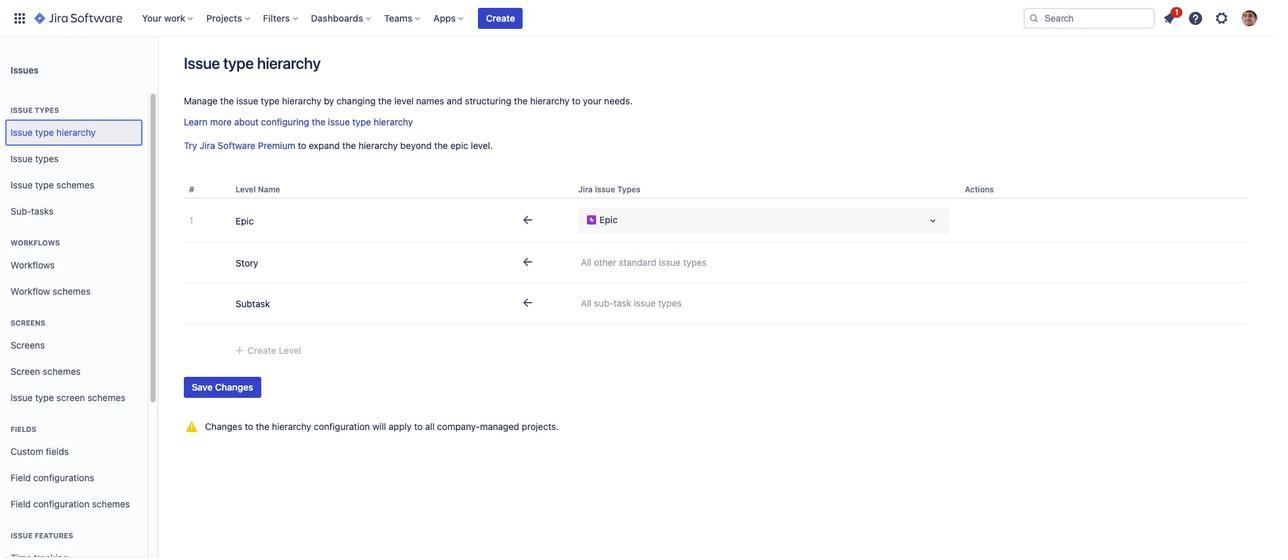 Task type: describe. For each thing, give the bounding box(es) containing it.
manage the issue type hierarchy by changing the level names and structuring the hierarchy to your needs.
[[184, 95, 633, 106]]

field for field configuration schemes
[[11, 498, 31, 510]]

#
[[189, 185, 194, 194]]

workflows for workflows group
[[11, 238, 60, 247]]

and
[[447, 95, 463, 106]]

dashboards
[[311, 12, 363, 23]]

sub-
[[594, 298, 614, 309]]

sub-tasks link
[[5, 198, 143, 225]]

level.
[[471, 140, 493, 151]]

level name
[[236, 185, 280, 194]]

filters
[[263, 12, 290, 23]]

the left 'level'
[[378, 95, 392, 106]]

field for field configurations
[[11, 472, 31, 483]]

schemes inside fields group
[[92, 498, 130, 510]]

type inside screens "group"
[[35, 392, 54, 403]]

all for all sub-task issue types
[[581, 298, 592, 309]]

issue types group
[[5, 92, 143, 229]]

screen schemes link
[[5, 359, 143, 385]]

issue up epic
[[595, 185, 616, 194]]

schemes right screen
[[88, 392, 126, 403]]

teams
[[384, 12, 413, 23]]

create button
[[478, 8, 523, 29]]

premium
[[258, 140, 295, 151]]

sub-
[[11, 205, 31, 217]]

all for all other standard issue types
[[581, 257, 592, 268]]

standard
[[619, 257, 657, 268]]

epic
[[600, 214, 618, 225]]

workflow
[[11, 286, 50, 297]]

changes to the hierarchy configuration will apply to all company-managed projects.
[[205, 421, 559, 432]]

to down save changes button in the left of the page
[[245, 421, 253, 432]]

issue type screen schemes
[[11, 392, 126, 403]]

1 vertical spatial 1
[[189, 215, 193, 226]]

create level
[[248, 345, 302, 356]]

changing
[[337, 95, 376, 106]]

types inside group
[[35, 106, 59, 114]]

to left expand
[[298, 140, 306, 151]]

needs.
[[605, 95, 633, 106]]

sidebar navigation image
[[143, 53, 172, 79]]

more
[[210, 116, 232, 127]]

tasks
[[31, 205, 54, 217]]

your work
[[142, 12, 185, 23]]

the right structuring
[[514, 95, 528, 106]]

all other standard issue types
[[581, 257, 707, 268]]

learn more about configuring the issue type hierarchy
[[184, 116, 413, 127]]

projects.
[[522, 421, 559, 432]]

work
[[164, 12, 185, 23]]

structuring
[[465, 95, 512, 106]]

configuration inside fields group
[[33, 498, 89, 510]]

issue for issue features group
[[11, 531, 33, 540]]

level inside button
[[279, 345, 302, 356]]

workflow schemes
[[11, 286, 91, 297]]

all sub-task issue types
[[581, 298, 682, 309]]

banner containing your work
[[0, 0, 1274, 37]]

issue types
[[11, 106, 59, 114]]

issue up about
[[236, 95, 258, 106]]

issue types link
[[5, 146, 143, 172]]

notifications image
[[1162, 10, 1178, 26]]

issue features
[[11, 531, 73, 540]]

type up tasks
[[35, 179, 54, 190]]

issue for issue type hierarchy link on the left of the page
[[11, 127, 33, 138]]

type down projects 'popup button' on the left top of page
[[223, 54, 254, 72]]

field configuration schemes link
[[5, 491, 143, 518]]

create level button
[[226, 340, 309, 361]]

issue right task
[[634, 298, 656, 309]]

issue type hierarchy link
[[5, 120, 143, 146]]

apps
[[434, 12, 456, 23]]

screens group
[[5, 305, 143, 415]]

software
[[218, 140, 256, 151]]

workflows for workflows link
[[11, 259, 55, 270]]

level
[[395, 95, 414, 106]]

beyond
[[401, 140, 432, 151]]

your
[[583, 95, 602, 106]]

configuring
[[261, 116, 309, 127]]

sub-tasks
[[11, 205, 54, 217]]

screens for screens "group"
[[11, 319, 45, 327]]

fields
[[11, 425, 36, 434]]

the right expand
[[342, 140, 356, 151]]

issues
[[11, 64, 39, 75]]

create for create level
[[248, 345, 276, 356]]

fields
[[46, 446, 69, 457]]

filters button
[[259, 8, 303, 29]]

try jira software premium link
[[184, 140, 295, 151]]

apply
[[389, 421, 412, 432]]

issue down by
[[328, 116, 350, 127]]

issue type schemes link
[[5, 172, 143, 198]]

projects button
[[202, 8, 255, 29]]

your work button
[[138, 8, 199, 29]]

learn
[[184, 116, 208, 127]]

hierarchy inside issue type hierarchy link
[[56, 127, 96, 138]]

name
[[258, 185, 280, 194]]

issue types image
[[926, 213, 942, 229]]

the up more on the left
[[220, 95, 234, 106]]

try
[[184, 140, 197, 151]]

issue type schemes
[[11, 179, 94, 190]]

issue type screen schemes link
[[5, 385, 143, 411]]

types for all other standard issue types
[[684, 257, 707, 268]]

fields group
[[5, 411, 143, 522]]

changes inside save changes button
[[215, 382, 253, 393]]

issue for issue types link at the left top
[[11, 153, 33, 164]]

custom
[[11, 446, 43, 457]]



Task type: locate. For each thing, give the bounding box(es) containing it.
issue inside screens "group"
[[11, 392, 33, 403]]

changes right save
[[215, 382, 253, 393]]

epic
[[451, 140, 469, 151]]

names
[[416, 95, 444, 106]]

0 vertical spatial workflows
[[11, 238, 60, 247]]

dashboards button
[[307, 8, 377, 29]]

create right create icon
[[248, 345, 276, 356]]

1 all from the top
[[581, 257, 592, 268]]

workflows group
[[5, 225, 143, 309]]

0 vertical spatial field
[[11, 472, 31, 483]]

1 horizontal spatial create
[[486, 12, 515, 23]]

1 horizontal spatial configuration
[[314, 421, 370, 432]]

0 horizontal spatial jira
[[200, 140, 215, 151]]

field
[[11, 472, 31, 483], [11, 498, 31, 510]]

0 vertical spatial jira
[[200, 140, 215, 151]]

issue type hierarchy
[[184, 54, 321, 72], [11, 127, 96, 138]]

0 vertical spatial changes
[[215, 382, 253, 393]]

all left sub-
[[581, 298, 592, 309]]

by
[[324, 95, 334, 106]]

1 vertical spatial create
[[248, 345, 276, 356]]

0 vertical spatial all
[[581, 257, 592, 268]]

save changes button
[[184, 377, 261, 398]]

1 down the #
[[189, 215, 193, 226]]

teams button
[[380, 8, 426, 29]]

to left "all"
[[414, 421, 423, 432]]

the down save changes button in the left of the page
[[256, 421, 270, 432]]

schemes
[[56, 179, 94, 190], [53, 286, 91, 297], [43, 366, 81, 377], [88, 392, 126, 403], [92, 498, 130, 510]]

field inside field configuration schemes link
[[11, 498, 31, 510]]

your
[[142, 12, 162, 23]]

issue
[[236, 95, 258, 106], [328, 116, 350, 127], [659, 257, 681, 268], [634, 298, 656, 309]]

banner
[[0, 0, 1274, 37]]

schemes down workflows link
[[53, 286, 91, 297]]

changes down save changes button in the left of the page
[[205, 421, 242, 432]]

issue down issue types
[[11, 127, 33, 138]]

1 horizontal spatial types
[[659, 298, 682, 309]]

custom fields
[[11, 446, 69, 457]]

1 horizontal spatial level
[[279, 345, 302, 356]]

1 vertical spatial configuration
[[33, 498, 89, 510]]

issue for issue type screen schemes link
[[11, 392, 33, 403]]

expand
[[309, 140, 340, 151]]

1 vertical spatial types
[[684, 257, 707, 268]]

create for create
[[486, 12, 515, 23]]

manage
[[184, 95, 218, 106]]

None text field
[[230, 209, 505, 233], [230, 292, 505, 315], [230, 209, 505, 233], [230, 292, 505, 315]]

search image
[[1029, 13, 1040, 23]]

workflows up workflow
[[11, 259, 55, 270]]

hierarchy
[[257, 54, 321, 72], [282, 95, 322, 106], [530, 95, 570, 106], [374, 116, 413, 127], [56, 127, 96, 138], [359, 140, 398, 151], [272, 421, 311, 432]]

managed
[[480, 421, 520, 432]]

issue for issue type schemes link
[[11, 179, 33, 190]]

1
[[1176, 7, 1179, 17], [189, 215, 193, 226]]

types up issue type schemes
[[35, 153, 59, 164]]

changes
[[215, 382, 253, 393], [205, 421, 242, 432]]

to
[[572, 95, 581, 106], [298, 140, 306, 151], [245, 421, 253, 432], [414, 421, 423, 432]]

type
[[223, 54, 254, 72], [261, 95, 280, 106], [353, 116, 371, 127], [35, 127, 54, 138], [35, 179, 54, 190], [35, 392, 54, 403]]

1 vertical spatial types
[[618, 185, 641, 194]]

None text field
[[230, 251, 505, 275]]

level
[[236, 185, 256, 194], [279, 345, 302, 356]]

issue up issue type schemes
[[11, 153, 33, 164]]

1 screens from the top
[[11, 319, 45, 327]]

jira
[[200, 140, 215, 151], [579, 185, 593, 194]]

help image
[[1188, 10, 1204, 26]]

level right create icon
[[279, 345, 302, 356]]

schemes up issue type screen schemes
[[43, 366, 81, 377]]

type left screen
[[35, 392, 54, 403]]

types inside group
[[35, 153, 59, 164]]

screens for screens link
[[11, 339, 45, 351]]

workflows down sub-tasks
[[11, 238, 60, 247]]

will
[[373, 421, 386, 432]]

1 vertical spatial field
[[11, 498, 31, 510]]

schemes down field configurations link
[[92, 498, 130, 510]]

jira issue types
[[579, 185, 641, 194]]

0 horizontal spatial 1
[[189, 215, 193, 226]]

1 vertical spatial changes
[[205, 421, 242, 432]]

types
[[35, 106, 59, 114], [618, 185, 641, 194]]

0 vertical spatial types
[[35, 153, 59, 164]]

types right task
[[659, 298, 682, 309]]

company-
[[437, 421, 480, 432]]

screens up screen
[[11, 339, 45, 351]]

task
[[614, 298, 632, 309]]

screen schemes
[[11, 366, 81, 377]]

to left the your
[[572, 95, 581, 106]]

0 horizontal spatial types
[[35, 106, 59, 114]]

screens
[[11, 319, 45, 327], [11, 339, 45, 351]]

field up issue features
[[11, 498, 31, 510]]

1 vertical spatial issue type hierarchy
[[11, 127, 96, 138]]

types
[[35, 153, 59, 164], [684, 257, 707, 268], [659, 298, 682, 309]]

type up the configuring
[[261, 95, 280, 106]]

0 vertical spatial configuration
[[314, 421, 370, 432]]

create inside create level button
[[248, 345, 276, 356]]

other
[[594, 257, 617, 268]]

issue down screen
[[11, 392, 33, 403]]

issue
[[184, 54, 220, 72], [11, 106, 33, 114], [11, 127, 33, 138], [11, 153, 33, 164], [11, 179, 33, 190], [595, 185, 616, 194], [11, 392, 33, 403], [11, 531, 33, 540]]

about
[[234, 116, 259, 127]]

workflow schemes link
[[5, 279, 143, 305]]

2 screens from the top
[[11, 339, 45, 351]]

types for all sub-task issue types
[[659, 298, 682, 309]]

1 horizontal spatial jira
[[579, 185, 593, 194]]

0 vertical spatial level
[[236, 185, 256, 194]]

projects
[[206, 12, 242, 23]]

the down by
[[312, 116, 326, 127]]

custom fields link
[[5, 439, 143, 465]]

2 field from the top
[[11, 498, 31, 510]]

field configurations link
[[5, 465, 143, 491]]

1 left help image
[[1176, 7, 1179, 17]]

1 workflows from the top
[[11, 238, 60, 247]]

apps button
[[430, 8, 469, 29]]

configuration down configurations
[[33, 498, 89, 510]]

workflows link
[[5, 252, 143, 279]]

types up epic
[[618, 185, 641, 194]]

create inside create button
[[486, 12, 515, 23]]

screens down workflow
[[11, 319, 45, 327]]

type down issue types
[[35, 127, 54, 138]]

2 all from the top
[[581, 298, 592, 309]]

settings image
[[1215, 10, 1230, 26]]

1 inside banner
[[1176, 7, 1179, 17]]

1 horizontal spatial issue type hierarchy
[[184, 54, 321, 72]]

0 vertical spatial create
[[486, 12, 515, 23]]

schemes down issue types link at the left top
[[56, 179, 94, 190]]

1 vertical spatial level
[[279, 345, 302, 356]]

the left epic
[[434, 140, 448, 151]]

1 vertical spatial screens
[[11, 339, 45, 351]]

workflows
[[11, 238, 60, 247], [11, 259, 55, 270]]

the
[[220, 95, 234, 106], [378, 95, 392, 106], [514, 95, 528, 106], [312, 116, 326, 127], [342, 140, 356, 151], [434, 140, 448, 151], [256, 421, 270, 432]]

save changes
[[192, 382, 253, 393]]

your profile and settings image
[[1242, 10, 1258, 26]]

0 horizontal spatial level
[[236, 185, 256, 194]]

issue right standard
[[659, 257, 681, 268]]

issue up the manage
[[184, 54, 220, 72]]

1 horizontal spatial types
[[618, 185, 641, 194]]

1 vertical spatial all
[[581, 298, 592, 309]]

0 vertical spatial issue type hierarchy
[[184, 54, 321, 72]]

screens link
[[5, 332, 143, 359]]

issue type hierarchy down issue types
[[11, 127, 96, 138]]

1 vertical spatial jira
[[579, 185, 593, 194]]

configurations
[[33, 472, 94, 483]]

field configuration schemes
[[11, 498, 130, 510]]

actions
[[965, 185, 995, 194]]

2 vertical spatial types
[[659, 298, 682, 309]]

0 vertical spatial types
[[35, 106, 59, 114]]

appswitcher icon image
[[12, 10, 28, 26]]

level left name at the left top of the page
[[236, 185, 256, 194]]

issue features group
[[5, 518, 143, 558]]

1 horizontal spatial 1
[[1176, 7, 1179, 17]]

issue left features
[[11, 531, 33, 540]]

all left the other
[[581, 257, 592, 268]]

0 horizontal spatial issue type hierarchy
[[11, 127, 96, 138]]

field inside field configurations link
[[11, 472, 31, 483]]

screen
[[11, 366, 40, 377]]

1 field from the top
[[11, 472, 31, 483]]

field down custom
[[11, 472, 31, 483]]

issue types
[[11, 153, 59, 164]]

0 vertical spatial screens
[[11, 319, 45, 327]]

0 horizontal spatial types
[[35, 153, 59, 164]]

1 vertical spatial workflows
[[11, 259, 55, 270]]

features
[[35, 531, 73, 540]]

issue type hierarchy down projects 'popup button' on the left top of page
[[184, 54, 321, 72]]

issue type hierarchy inside issue types group
[[11, 127, 96, 138]]

2 horizontal spatial types
[[684, 257, 707, 268]]

primary element
[[8, 0, 1024, 36]]

configuration
[[314, 421, 370, 432], [33, 498, 89, 510]]

all
[[581, 257, 592, 268], [581, 298, 592, 309]]

2 workflows from the top
[[11, 259, 55, 270]]

0 vertical spatial 1
[[1176, 7, 1179, 17]]

issue for issue types group
[[11, 106, 33, 114]]

types up issue type hierarchy link on the left of the page
[[35, 106, 59, 114]]

learn more about configuring the issue type hierarchy link
[[184, 116, 413, 127]]

0 horizontal spatial create
[[248, 345, 276, 356]]

create right apps dropdown button at the left top of page
[[486, 12, 515, 23]]

configuration left will
[[314, 421, 370, 432]]

jira software image
[[34, 10, 122, 26], [34, 10, 122, 26]]

issue down "issues"
[[11, 106, 33, 114]]

epic button
[[579, 208, 950, 234]]

0 horizontal spatial configuration
[[33, 498, 89, 510]]

try jira software premium to expand the hierarchy beyond the epic level.
[[184, 140, 493, 151]]

screen
[[56, 392, 85, 403]]

Search field
[[1024, 8, 1156, 29]]

field configurations
[[11, 472, 94, 483]]

save
[[192, 382, 213, 393]]

schemes inside workflows group
[[53, 286, 91, 297]]

issue up 'sub-'
[[11, 179, 33, 190]]

create image
[[234, 346, 245, 356]]

type down changing
[[353, 116, 371, 127]]

types right standard
[[684, 257, 707, 268]]

schemes inside issue types group
[[56, 179, 94, 190]]

all
[[425, 421, 435, 432]]



Task type: vqa. For each thing, say whether or not it's contained in the screenshot.
'hierarchy'
yes



